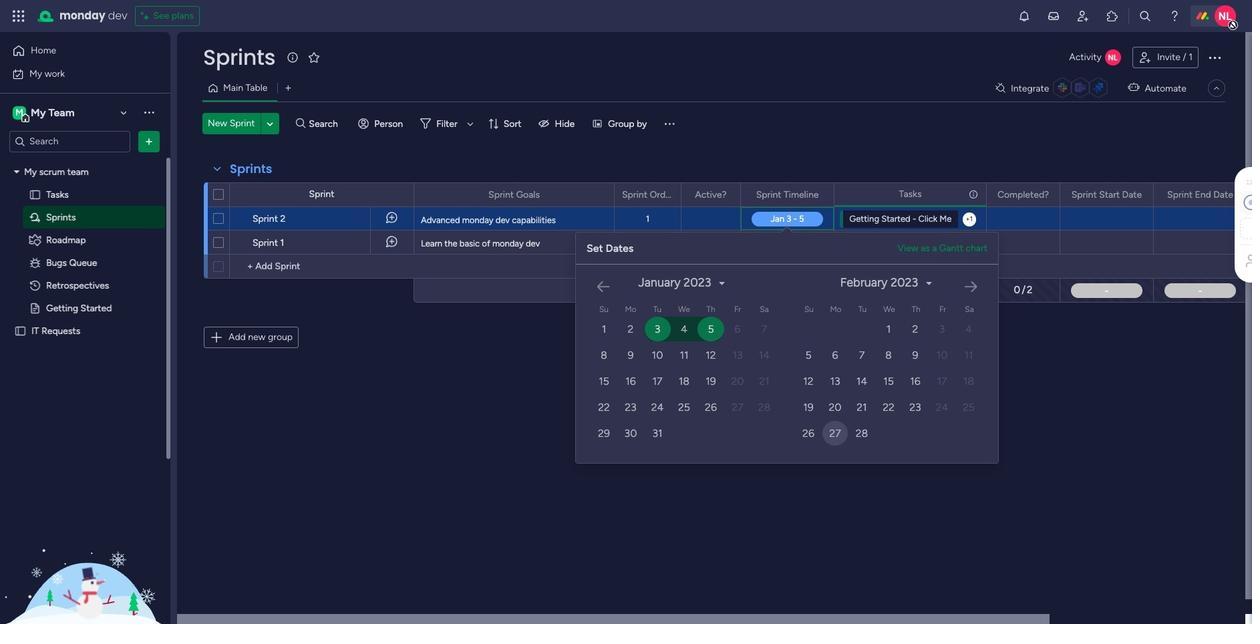 Task type: vqa. For each thing, say whether or not it's contained in the screenshot.
+ Add Sprint text box
yes



Task type: locate. For each thing, give the bounding box(es) containing it.
workspace image
[[13, 105, 26, 120]]

None field
[[200, 43, 279, 71], [226, 160, 276, 178], [896, 187, 925, 201], [485, 187, 543, 202], [619, 187, 677, 202], [692, 187, 730, 202], [753, 187, 822, 202], [994, 187, 1052, 202], [1068, 187, 1145, 202], [1164, 187, 1237, 202], [200, 43, 279, 71], [226, 160, 276, 178], [896, 187, 925, 201], [485, 187, 543, 202], [619, 187, 677, 202], [692, 187, 730, 202], [753, 187, 822, 202], [994, 187, 1052, 202], [1068, 187, 1145, 202], [1164, 187, 1237, 202]]

noah lott image
[[1215, 5, 1236, 27]]

options image
[[1207, 49, 1223, 65], [142, 135, 156, 148], [595, 183, 605, 206], [815, 183, 824, 206], [1041, 183, 1050, 206], [1134, 183, 1144, 206], [186, 202, 196, 234]]

1 horizontal spatial caret down image
[[719, 278, 725, 288]]

inbox image
[[1047, 9, 1060, 23]]

1 vertical spatial caret down image
[[719, 278, 725, 288]]

0 vertical spatial caret down image
[[14, 167, 19, 176]]

option
[[0, 160, 170, 162]]

Search field
[[306, 114, 346, 133]]

search everything image
[[1138, 9, 1152, 23]]

public board image
[[29, 188, 41, 201], [29, 302, 41, 314], [14, 324, 27, 337]]

Search in workspace field
[[28, 134, 112, 149]]

1 vertical spatial public board image
[[29, 302, 41, 314]]

home image
[[12, 44, 25, 57]]

list box
[[0, 158, 170, 522]]

add to favorites image
[[307, 50, 321, 64]]

help image
[[1168, 9, 1181, 23]]

caret down image
[[14, 167, 19, 176], [719, 278, 725, 288]]

options image
[[967, 183, 977, 205], [662, 183, 671, 206], [722, 183, 731, 206], [1228, 183, 1237, 206], [186, 226, 196, 258]]

caret down image
[[926, 278, 932, 288]]

show board description image
[[285, 51, 301, 64]]

region
[[576, 259, 1252, 463]]

apps image
[[1106, 9, 1119, 23]]



Task type: describe. For each thing, give the bounding box(es) containing it.
0 horizontal spatial caret down image
[[14, 167, 19, 176]]

workspace selection element
[[13, 105, 77, 122]]

lottie animation element
[[0, 489, 170, 624]]

board activity image
[[1105, 49, 1121, 65]]

menu image
[[663, 117, 676, 130]]

autopilot image
[[1128, 79, 1139, 96]]

0 vertical spatial public board image
[[29, 188, 41, 201]]

2 vertical spatial public board image
[[14, 324, 27, 337]]

see plans image
[[141, 8, 153, 24]]

v2 search image
[[296, 116, 306, 131]]

angle down image
[[267, 119, 273, 129]]

add view image
[[286, 83, 291, 93]]

arrow down image
[[462, 116, 478, 132]]

dapulse integrations image
[[995, 83, 1005, 93]]

workspace options image
[[142, 106, 156, 119]]

select product image
[[12, 9, 25, 23]]

my work image
[[12, 68, 24, 80]]

lottie animation image
[[0, 489, 170, 624]]

+ Add Sprint text field
[[237, 259, 408, 275]]

column information image
[[968, 189, 979, 199]]

collapse board header image
[[1211, 83, 1222, 94]]

notifications image
[[1018, 9, 1031, 23]]

invite members image
[[1076, 9, 1090, 23]]



